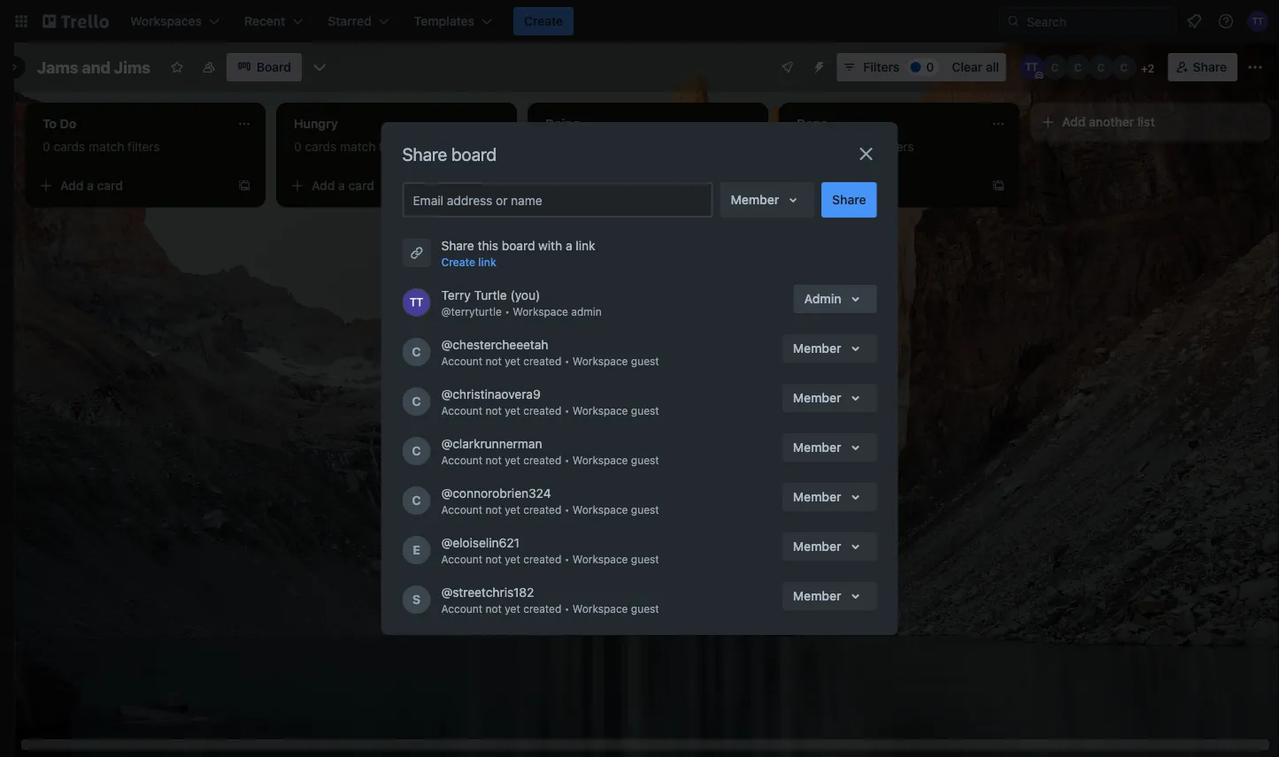 Task type: vqa. For each thing, say whether or not it's contained in the screenshot.


Task type: describe. For each thing, give the bounding box(es) containing it.
1 match from the left
[[89, 139, 124, 154]]

board inside share this board with a link create link
[[502, 239, 535, 253]]

workspace for @christinaovera9
[[573, 405, 628, 417]]

add a card for 2nd add a card button from the right
[[563, 178, 626, 193]]

c inside image
[[412, 494, 421, 508]]

0 left close icon
[[797, 139, 805, 154]]

guest for @clarkrunnerman
[[631, 454, 659, 467]]

0 cards match filters for 2nd add a card button from the left
[[294, 139, 411, 154]]

guest for @eloiselin621
[[631, 553, 659, 566]]

0 vertical spatial clarkrunnerman (clarkrunnerman) image
[[1089, 55, 1114, 80]]

create from template… image for 2nd add a card button from the right
[[740, 179, 754, 193]]

add a card for 4th add a card button
[[815, 178, 877, 193]]

0 vertical spatial member button
[[720, 182, 815, 218]]

not for @connorobrien324
[[486, 504, 502, 516]]

@christinaovera9 account not yet created • workspace guest
[[441, 387, 659, 417]]

close image
[[856, 143, 877, 165]]

account for @connorobrien324
[[441, 504, 483, 516]]

0 horizontal spatial share button
[[822, 182, 877, 218]]

0 cards match filters for 4th add a card button
[[797, 139, 914, 154]]

admin
[[804, 292, 842, 306]]

created for @connorobrien324
[[523, 504, 562, 516]]

add for 2nd add a card button from the right
[[563, 178, 587, 193]]

star or unstar board image
[[170, 60, 184, 74]]

add for 2nd add a card button from the left
[[312, 178, 335, 193]]

yet for @chestercheeetah
[[505, 355, 520, 367]]

+ 2
[[1141, 62, 1155, 74]]

account for @chestercheeetah
[[441, 355, 483, 367]]

terry
[[441, 288, 471, 303]]

4 card from the left
[[851, 178, 877, 193]]

2 add a card button from the left
[[283, 172, 482, 200]]

1 horizontal spatial link
[[576, 239, 595, 253]]

account for @eloiselin621
[[441, 553, 483, 566]]

2 filters from the left
[[379, 139, 411, 154]]

1 add a card button from the left
[[32, 172, 230, 200]]

admin
[[571, 305, 602, 318]]

member for @streetchris182
[[793, 589, 842, 604]]

@terryturtle
[[441, 305, 502, 318]]

@eloiselin621 account not yet created • workspace guest
[[441, 536, 659, 566]]

create from template… image for 4th add a card button from the right
[[237, 179, 251, 193]]

yet for @clarkrunnerman
[[505, 454, 520, 467]]

created for @christinaovera9
[[523, 405, 562, 417]]

guest for @christinaovera9
[[631, 405, 659, 417]]

Search field
[[1021, 8, 1176, 35]]

0 horizontal spatial chestercheeetah (chestercheeetah) image
[[402, 338, 431, 367]]

4 c button from the left
[[1112, 55, 1137, 80]]

share board
[[402, 143, 497, 164]]

created for @eloiselin621
[[523, 553, 562, 566]]

@streetchris182
[[441, 586, 534, 600]]

board link
[[227, 53, 302, 81]]

0 cards match filters for 4th add a card button from the right
[[42, 139, 160, 154]]

1 vertical spatial clarkrunnerman (clarkrunnerman) image
[[402, 437, 431, 466]]

share this board with a link create link
[[441, 239, 595, 268]]

s
[[412, 593, 421, 607]]

0 vertical spatial christinaovera9 (christinaovera9) image
[[1066, 55, 1091, 80]]

e
[[413, 543, 420, 558]]

add for add another list 'button'
[[1062, 115, 1086, 129]]

switch to… image
[[12, 12, 30, 30]]

not for @chestercheeetah
[[486, 355, 502, 367]]

3 add a card button from the left
[[535, 172, 733, 200]]

with
[[538, 239, 562, 253]]

@eloiselin621
[[441, 536, 520, 551]]

+
[[1141, 62, 1148, 74]]

• for @christinaovera9
[[565, 405, 570, 417]]

account for @christinaovera9
[[441, 405, 483, 417]]

admin button
[[794, 285, 877, 313]]

(you)
[[510, 288, 540, 303]]

member for @clarkrunnerman
[[793, 440, 842, 455]]

1 c button from the left
[[1043, 55, 1068, 80]]

power ups image
[[780, 60, 794, 74]]

2 match from the left
[[340, 139, 376, 154]]

create button
[[514, 7, 574, 35]]

1 cards from the left
[[54, 139, 85, 154]]

terry turtle (you) @terryturtle • workspace admin
[[441, 288, 602, 318]]

• for @eloiselin621
[[565, 553, 570, 566]]

jims
[[114, 58, 150, 77]]

a inside share this board with a link create link
[[566, 239, 572, 253]]

member for @connorobrien324
[[793, 490, 842, 505]]

4 add a card button from the left
[[786, 172, 985, 200]]

created for @streetchris182
[[523, 603, 562, 615]]

• for @chestercheeetah
[[565, 355, 570, 367]]

Board name text field
[[28, 53, 159, 81]]

create from template… image for 4th add a card button
[[992, 179, 1006, 193]]

create inside "button"
[[524, 14, 563, 28]]

add for 4th add a card button
[[815, 178, 838, 193]]

not for @streetchris182
[[486, 603, 502, 615]]

streetchris182 (streetchris182) image
[[402, 586, 431, 614]]

show menu image
[[1247, 58, 1264, 76]]

• for @streetchris182
[[565, 603, 570, 615]]

all
[[986, 60, 999, 74]]

0 vertical spatial board
[[452, 143, 497, 164]]

board
[[257, 60, 291, 74]]

0 vertical spatial chestercheeetah (chestercheeetah) image
[[1043, 55, 1068, 80]]

primary element
[[0, 0, 1279, 42]]

list
[[1138, 115, 1155, 129]]

search image
[[1007, 14, 1021, 28]]

automation image
[[805, 53, 830, 78]]



Task type: locate. For each thing, give the bounding box(es) containing it.
Email address or name text field
[[413, 188, 710, 212]]

a
[[87, 178, 94, 193], [338, 178, 345, 193], [590, 178, 597, 193], [841, 178, 848, 193], [566, 239, 572, 253]]

create from template… image
[[237, 179, 251, 193], [489, 179, 503, 193]]

yet inside "@streetchris182 account not yet created • workspace guest"
[[505, 603, 520, 615]]

link down this at the left top of the page
[[478, 256, 496, 268]]

3 member button from the top
[[783, 533, 877, 561]]

6 account from the top
[[441, 603, 483, 615]]

not down @eloiselin621
[[486, 553, 502, 566]]

another
[[1089, 115, 1135, 129]]

guest for @connorobrien324
[[631, 504, 659, 516]]

connorobrien324 (connorobrien324) image
[[1112, 55, 1137, 80]]

created for @chestercheeetah
[[523, 355, 562, 367]]

1 horizontal spatial christinaovera9 (christinaovera9) image
[[1066, 55, 1091, 80]]

1 created from the top
[[523, 355, 562, 367]]

and
[[82, 58, 110, 77]]

3 yet from the top
[[505, 454, 520, 467]]

3 not from the top
[[486, 454, 502, 467]]

1 vertical spatial board
[[502, 239, 535, 253]]

member button for @clarkrunnerman
[[783, 434, 877, 462]]

4 member button from the top
[[783, 583, 877, 611]]

5 guest from the top
[[631, 553, 659, 566]]

account down the @connorobrien324
[[441, 504, 483, 516]]

member button for @connorobrien324
[[783, 483, 877, 512]]

1 horizontal spatial terry turtle (terryturtle) image
[[1248, 11, 1269, 32]]

chestercheeetah (chestercheeetah) image right 'all'
[[1043, 55, 1068, 80]]

account down @eloiselin621
[[441, 553, 483, 566]]

account inside @christinaovera9 account not yet created • workspace guest
[[441, 405, 483, 417]]

clarkrunnerman (clarkrunnerman) image
[[1089, 55, 1114, 80], [402, 437, 431, 466]]

yet down @eloiselin621
[[505, 553, 520, 566]]

clear
[[952, 60, 983, 74]]

2
[[1148, 62, 1155, 74]]

1 vertical spatial share button
[[822, 182, 877, 218]]

• for @clarkrunnerman
[[565, 454, 570, 467]]

add for 4th add a card button from the right
[[60, 178, 84, 193]]

0 cards match filters down customize views icon in the left of the page
[[294, 139, 411, 154]]

not down the @connorobrien324
[[486, 504, 502, 516]]

created up @eloiselin621 account not yet created • workspace guest
[[523, 504, 562, 516]]

1 horizontal spatial chestercheeetah (chestercheeetah) image
[[1043, 55, 1068, 80]]

cards down jams at left top
[[54, 139, 85, 154]]

1 horizontal spatial board
[[502, 239, 535, 253]]

guest inside "@streetchris182 account not yet created • workspace guest"
[[631, 603, 659, 615]]

1 horizontal spatial filters
[[379, 139, 411, 154]]

not inside @christinaovera9 account not yet created • workspace guest
[[486, 405, 502, 417]]

0
[[926, 60, 934, 74], [42, 139, 50, 154], [294, 139, 302, 154], [797, 139, 805, 154]]

workspace inside @christinaovera9 account not yet created • workspace guest
[[573, 405, 628, 417]]

yet down @chestercheeetah
[[505, 355, 520, 367]]

4 add a card from the left
[[815, 178, 877, 193]]

2 not from the top
[[486, 405, 502, 417]]

jams and jims
[[37, 58, 150, 77]]

yet for @eloiselin621
[[505, 553, 520, 566]]

• down @eloiselin621 account not yet created • workspace guest
[[565, 603, 570, 615]]

account down @christinaovera9
[[441, 405, 483, 417]]

2 0 cards match filters from the left
[[294, 139, 411, 154]]

not down @streetchris182
[[486, 603, 502, 615]]

3 guest from the top
[[631, 454, 659, 467]]

create from template… image for 2nd add a card button from the left
[[489, 179, 503, 193]]

not inside "@streetchris182 account not yet created • workspace guest"
[[486, 603, 502, 615]]

created
[[523, 355, 562, 367], [523, 405, 562, 417], [523, 454, 562, 467], [523, 504, 562, 516], [523, 553, 562, 566], [523, 603, 562, 615]]

card
[[97, 178, 123, 193], [348, 178, 375, 193], [600, 178, 626, 193], [851, 178, 877, 193]]

workspace down @eloiselin621 account not yet created • workspace guest
[[573, 603, 628, 615]]

account inside the @connorobrien324 account not yet created • workspace guest
[[441, 504, 483, 516]]

yet for @connorobrien324
[[505, 504, 520, 516]]

yet inside @eloiselin621 account not yet created • workspace guest
[[505, 553, 520, 566]]

1 horizontal spatial 0 cards match filters
[[294, 139, 411, 154]]

created up "@streetchris182 account not yet created • workspace guest"
[[523, 553, 562, 566]]

1 account from the top
[[441, 355, 483, 367]]

workspace for @chestercheeetah
[[573, 355, 628, 367]]

0 horizontal spatial board
[[452, 143, 497, 164]]

share inside share this board with a link create link
[[441, 239, 474, 253]]

4 guest from the top
[[631, 504, 659, 516]]

4 account from the top
[[441, 504, 483, 516]]

• inside @clarkrunnerman account not yet created • workspace guest
[[565, 454, 570, 467]]

share button
[[1168, 53, 1238, 81], [822, 182, 877, 218]]

cards down customize views icon in the left of the page
[[305, 139, 337, 154]]

add inside 'button'
[[1062, 115, 1086, 129]]

workspace inside @eloiselin621 account not yet created • workspace guest
[[573, 553, 628, 566]]

share
[[1193, 60, 1227, 74], [402, 143, 447, 164], [832, 193, 866, 207], [441, 239, 474, 253]]

0 left clear
[[926, 60, 934, 74]]

2 guest from the top
[[631, 405, 659, 417]]

workspace for @streetchris182
[[573, 603, 628, 615]]

yet for @streetchris182
[[505, 603, 520, 615]]

workspace up "@streetchris182 account not yet created • workspace guest"
[[573, 553, 628, 566]]

guest inside @christinaovera9 account not yet created • workspace guest
[[631, 405, 659, 417]]

• up "@streetchris182 account not yet created • workspace guest"
[[565, 553, 570, 566]]

add another list
[[1062, 115, 1155, 129]]

turtle
[[474, 288, 507, 303]]

5 created from the top
[[523, 553, 562, 566]]

2 horizontal spatial cards
[[808, 139, 840, 154]]

yet inside @chestercheeetah account not yet created • workspace guest
[[505, 355, 520, 367]]

0 cards match filters down jams and jims text field
[[42, 139, 160, 154]]

1 vertical spatial christinaovera9 (christinaovera9) image
[[402, 388, 431, 416]]

c
[[1051, 61, 1059, 73], [1074, 61, 1082, 73], [1097, 61, 1105, 73], [1120, 61, 1128, 73], [412, 345, 421, 359], [412, 394, 421, 409], [412, 444, 421, 459], [412, 494, 421, 508]]

terry turtle (terryturtle) image
[[1248, 11, 1269, 32], [1020, 55, 1045, 80]]

1 vertical spatial member button
[[783, 335, 877, 363]]

1 0 cards match filters from the left
[[42, 139, 160, 154]]

2 vertical spatial member button
[[783, 384, 877, 413]]

3 filters from the left
[[882, 139, 914, 154]]

created inside @clarkrunnerman account not yet created • workspace guest
[[523, 454, 562, 467]]

jams
[[37, 58, 78, 77]]

guest inside @clarkrunnerman account not yet created • workspace guest
[[631, 454, 659, 467]]

terry turtle (terryturtle) image
[[402, 289, 431, 317]]

c button
[[1043, 55, 1068, 80], [1066, 55, 1091, 80], [1089, 55, 1114, 80], [1112, 55, 1137, 80]]

member button
[[783, 434, 877, 462], [783, 483, 877, 512], [783, 533, 877, 561], [783, 583, 877, 611]]

0 horizontal spatial 0 cards match filters
[[42, 139, 160, 154]]

match
[[89, 139, 124, 154], [340, 139, 376, 154], [843, 139, 879, 154]]

• inside @eloiselin621 account not yet created • workspace guest
[[565, 553, 570, 566]]

guest for @chestercheeetah
[[631, 355, 659, 367]]

not
[[486, 355, 502, 367], [486, 405, 502, 417], [486, 454, 502, 467], [486, 504, 502, 516], [486, 553, 502, 566], [486, 603, 502, 615]]

@clarkrunnerman account not yet created • workspace guest
[[441, 437, 659, 467]]

workspace up @eloiselin621 account not yet created • workspace guest
[[573, 504, 628, 516]]

clear all
[[952, 60, 999, 74]]

6 guest from the top
[[631, 603, 659, 615]]

1 horizontal spatial cards
[[305, 139, 337, 154]]

0 horizontal spatial create
[[441, 256, 476, 268]]

4 yet from the top
[[505, 504, 520, 516]]

not inside @eloiselin621 account not yet created • workspace guest
[[486, 553, 502, 566]]

3 cards from the left
[[808, 139, 840, 154]]

2 create from template… image from the left
[[992, 179, 1006, 193]]

guest for @streetchris182
[[631, 603, 659, 615]]

workspace
[[513, 305, 568, 318], [573, 355, 628, 367], [573, 405, 628, 417], [573, 454, 628, 467], [573, 504, 628, 516], [573, 553, 628, 566], [573, 603, 628, 615]]

workspace inside terry turtle (you) @terryturtle • workspace admin
[[513, 305, 568, 318]]

workspace for @eloiselin621
[[573, 553, 628, 566]]

0 horizontal spatial filters
[[128, 139, 160, 154]]

0 vertical spatial terry turtle (terryturtle) image
[[1248, 11, 1269, 32]]

2 yet from the top
[[505, 405, 520, 417]]

member for @christinaovera9
[[793, 391, 842, 406]]

2 horizontal spatial filters
[[882, 139, 914, 154]]

clear all button
[[945, 53, 1006, 81]]

created up @clarkrunnerman account not yet created • workspace guest at bottom
[[523, 405, 562, 417]]

open information menu image
[[1217, 12, 1235, 30]]

1 vertical spatial chestercheeetah (chestercheeetah) image
[[402, 338, 431, 367]]

1 add a card from the left
[[60, 178, 123, 193]]

0 horizontal spatial cards
[[54, 139, 85, 154]]

account for @streetchris182
[[441, 603, 483, 615]]

add
[[1062, 115, 1086, 129], [60, 178, 84, 193], [312, 178, 335, 193], [563, 178, 587, 193], [815, 178, 838, 193]]

• inside @christinaovera9 account not yet created • workspace guest
[[565, 405, 570, 417]]

1 not from the top
[[486, 355, 502, 367]]

filters
[[128, 139, 160, 154], [379, 139, 411, 154], [882, 139, 914, 154]]

created inside the @connorobrien324 account not yet created • workspace guest
[[523, 504, 562, 516]]

workspace for @clarkrunnerman
[[573, 454, 628, 467]]

6 created from the top
[[523, 603, 562, 615]]

board
[[452, 143, 497, 164], [502, 239, 535, 253]]

0 horizontal spatial terry turtle (terryturtle) image
[[1020, 55, 1045, 80]]

created up @christinaovera9 account not yet created • workspace guest
[[523, 355, 562, 367]]

christinaovera9 (christinaovera9) image left connorobrien324 (connorobrien324) icon
[[1066, 55, 1091, 80]]

created for @clarkrunnerman
[[523, 454, 562, 467]]

workspace down admin
[[573, 355, 628, 367]]

member button for @christinaovera9
[[783, 384, 877, 413]]

0 down board link
[[294, 139, 302, 154]]

workspace visible image
[[202, 60, 216, 74]]

1 create from template… image from the left
[[237, 179, 251, 193]]

account down @clarkrunnerman
[[441, 454, 483, 467]]

workspace inside @clarkrunnerman account not yet created • workspace guest
[[573, 454, 628, 467]]

1 card from the left
[[97, 178, 123, 193]]

• inside "@streetchris182 account not yet created • workspace guest"
[[565, 603, 570, 615]]

clarkrunnerman (clarkrunnerman) image left +
[[1089, 55, 1114, 80]]

1 horizontal spatial create from template… image
[[992, 179, 1006, 193]]

account inside @clarkrunnerman account not yet created • workspace guest
[[441, 454, 483, 467]]

chestercheeetah (chestercheeetah) image
[[1043, 55, 1068, 80], [402, 338, 431, 367]]

@chestercheeetah
[[441, 338, 549, 352]]

created inside "@streetchris182 account not yet created • workspace guest"
[[523, 603, 562, 615]]

0 horizontal spatial create from template… image
[[740, 179, 754, 193]]

workspace inside the @connorobrien324 account not yet created • workspace guest
[[573, 504, 628, 516]]

not for @christinaovera9
[[486, 405, 502, 417]]

3 match from the left
[[843, 139, 879, 154]]

5 account from the top
[[441, 553, 483, 566]]

share button down the 0 notifications image
[[1168, 53, 1238, 81]]

guest inside the @connorobrien324 account not yet created • workspace guest
[[631, 504, 659, 516]]

workspace down (you)
[[513, 305, 568, 318]]

0 cards match filters
[[42, 139, 160, 154], [294, 139, 411, 154], [797, 139, 914, 154]]

•
[[505, 305, 510, 318], [565, 355, 570, 367], [565, 405, 570, 417], [565, 454, 570, 467], [565, 504, 570, 516], [565, 553, 570, 566], [565, 603, 570, 615]]

this
[[478, 239, 499, 253]]

yet down @streetchris182
[[505, 603, 520, 615]]

5 not from the top
[[486, 553, 502, 566]]

created up the @connorobrien324 account not yet created • workspace guest
[[523, 454, 562, 467]]

account inside @chestercheeetah account not yet created • workspace guest
[[441, 355, 483, 367]]

clarkrunnerman (clarkrunnerman) image up connorobrien324 (connorobrien324) image
[[402, 437, 431, 466]]

guest inside @eloiselin621 account not yet created • workspace guest
[[631, 553, 659, 566]]

member for @chestercheeetah
[[793, 341, 842, 356]]

link right with
[[576, 239, 595, 253]]

@connorobrien324
[[441, 487, 551, 501]]

created inside @christinaovera9 account not yet created • workspace guest
[[523, 405, 562, 417]]

workspace up @clarkrunnerman account not yet created • workspace guest at bottom
[[573, 405, 628, 417]]

4 created from the top
[[523, 504, 562, 516]]

yet inside @christinaovera9 account not yet created • workspace guest
[[505, 405, 520, 417]]

cards
[[54, 139, 85, 154], [305, 139, 337, 154], [808, 139, 840, 154]]

guest inside @chestercheeetah account not yet created • workspace guest
[[631, 355, 659, 367]]

terry turtle (terryturtle) image right open information menu image
[[1248, 11, 1269, 32]]

2 c button from the left
[[1066, 55, 1091, 80]]

yet down @christinaovera9
[[505, 405, 520, 417]]

member for @eloiselin621
[[793, 540, 842, 554]]

not down @christinaovera9
[[486, 405, 502, 417]]

1 horizontal spatial match
[[340, 139, 376, 154]]

yet for @christinaovera9
[[505, 405, 520, 417]]

@streetchris182 account not yet created • workspace guest
[[441, 586, 659, 615]]

3 card from the left
[[600, 178, 626, 193]]

member button for @streetchris182
[[783, 583, 877, 611]]

1 yet from the top
[[505, 355, 520, 367]]

0 vertical spatial create
[[524, 14, 563, 28]]

chestercheeetah (chestercheeetah) image down terry turtle (terryturtle) icon
[[402, 338, 431, 367]]

2 created from the top
[[523, 405, 562, 417]]

0 horizontal spatial link
[[478, 256, 496, 268]]

1 vertical spatial terry turtle (terryturtle) image
[[1020, 55, 1045, 80]]

• for @connorobrien324
[[565, 504, 570, 516]]

0 horizontal spatial christinaovera9 (christinaovera9) image
[[402, 388, 431, 416]]

0 horizontal spatial clarkrunnerman (clarkrunnerman) image
[[402, 437, 431, 466]]

3 account from the top
[[441, 454, 483, 467]]

0 cards match filters down filters on the right top of the page
[[797, 139, 914, 154]]

created inside @chestercheeetah account not yet created • workspace guest
[[523, 355, 562, 367]]

add another list button
[[1031, 103, 1271, 142]]

member button for @chestercheeetah
[[783, 335, 877, 363]]

filters
[[864, 60, 900, 74]]

yet down @clarkrunnerman
[[505, 454, 520, 467]]

connorobrien324 (connorobrien324) image
[[402, 487, 431, 515]]

• up @clarkrunnerman account not yet created • workspace guest at bottom
[[565, 405, 570, 417]]

member
[[731, 193, 779, 207], [793, 341, 842, 356], [793, 391, 842, 406], [793, 440, 842, 455], [793, 490, 842, 505], [793, 540, 842, 554], [793, 589, 842, 604]]

create from template… image
[[740, 179, 754, 193], [992, 179, 1006, 193]]

1 guest from the top
[[631, 355, 659, 367]]

guest
[[631, 355, 659, 367], [631, 405, 659, 417], [631, 454, 659, 467], [631, 504, 659, 516], [631, 553, 659, 566], [631, 603, 659, 615]]

yet inside @clarkrunnerman account not yet created • workspace guest
[[505, 454, 520, 467]]

eloiselin621 (eloiselin621) image
[[402, 537, 431, 565]]

customize views image
[[311, 58, 329, 76]]

2 horizontal spatial match
[[843, 139, 879, 154]]

yet inside the @connorobrien324 account not yet created • workspace guest
[[505, 504, 520, 516]]

add a card
[[60, 178, 123, 193], [312, 178, 375, 193], [563, 178, 626, 193], [815, 178, 877, 193]]

c inside icon
[[1120, 61, 1128, 73]]

• down turtle
[[505, 305, 510, 318]]

christinaovera9 (christinaovera9) image left @christinaovera9
[[402, 388, 431, 416]]

account down @chestercheeetah
[[441, 355, 483, 367]]

2 account from the top
[[441, 405, 483, 417]]

2 cards from the left
[[305, 139, 337, 154]]

6 yet from the top
[[505, 603, 520, 615]]

workspace inside @chestercheeetah account not yet created • workspace guest
[[573, 355, 628, 367]]

• inside terry turtle (you) @terryturtle • workspace admin
[[505, 305, 510, 318]]

not for @eloiselin621
[[486, 553, 502, 566]]

2 add a card from the left
[[312, 178, 375, 193]]

1 horizontal spatial share button
[[1168, 53, 1238, 81]]

4 not from the top
[[486, 504, 502, 516]]

link
[[576, 239, 595, 253], [478, 256, 496, 268]]

not inside @clarkrunnerman account not yet created • workspace guest
[[486, 454, 502, 467]]

account inside @eloiselin621 account not yet created • workspace guest
[[441, 553, 483, 566]]

workspace inside "@streetchris182 account not yet created • workspace guest"
[[573, 603, 628, 615]]

2 card from the left
[[348, 178, 375, 193]]

1 horizontal spatial create
[[524, 14, 563, 28]]

terry turtle (terryturtle) image right 'all'
[[1020, 55, 1045, 80]]

member button
[[720, 182, 815, 218], [783, 335, 877, 363], [783, 384, 877, 413]]

1 vertical spatial link
[[478, 256, 496, 268]]

5 yet from the top
[[505, 553, 520, 566]]

1 create from template… image from the left
[[740, 179, 754, 193]]

not down @clarkrunnerman
[[486, 454, 502, 467]]

member button for @eloiselin621
[[783, 533, 877, 561]]

workspace up the @connorobrien324 account not yet created • workspace guest
[[573, 454, 628, 467]]

account down @streetchris182
[[441, 603, 483, 615]]

0 down jams at left top
[[42, 139, 50, 154]]

cards left close icon
[[808, 139, 840, 154]]

@clarkrunnerman
[[441, 437, 542, 452]]

account for @clarkrunnerman
[[441, 454, 483, 467]]

3 add a card from the left
[[563, 178, 626, 193]]

2 member button from the top
[[783, 483, 877, 512]]

0 horizontal spatial match
[[89, 139, 124, 154]]

3 created from the top
[[523, 454, 562, 467]]

1 horizontal spatial create from template… image
[[489, 179, 503, 193]]

add a card for 2nd add a card button from the left
[[312, 178, 375, 193]]

1 vertical spatial create
[[441, 256, 476, 268]]

account inside "@streetchris182 account not yet created • workspace guest"
[[441, 603, 483, 615]]

workspace for @connorobrien324
[[573, 504, 628, 516]]

create inside share this board with a link create link
[[441, 256, 476, 268]]

• up @christinaovera9 account not yet created • workspace guest
[[565, 355, 570, 367]]

not for @clarkrunnerman
[[486, 454, 502, 467]]

yet down the @connorobrien324
[[505, 504, 520, 516]]

christinaovera9 (christinaovera9) image
[[1066, 55, 1091, 80], [402, 388, 431, 416]]

@chestercheeetah account not yet created • workspace guest
[[441, 338, 659, 367]]

1 filters from the left
[[128, 139, 160, 154]]

3 c button from the left
[[1089, 55, 1114, 80]]

1 member button from the top
[[783, 434, 877, 462]]

• up @eloiselin621 account not yet created • workspace guest
[[565, 504, 570, 516]]

0 horizontal spatial create from template… image
[[237, 179, 251, 193]]

create
[[524, 14, 563, 28], [441, 256, 476, 268]]

• inside @chestercheeetah account not yet created • workspace guest
[[565, 355, 570, 367]]

created down @streetchris182
[[523, 603, 562, 615]]

• inside the @connorobrien324 account not yet created • workspace guest
[[565, 504, 570, 516]]

2 horizontal spatial 0 cards match filters
[[797, 139, 914, 154]]

share button down close icon
[[822, 182, 877, 218]]

add a card button
[[32, 172, 230, 200], [283, 172, 482, 200], [535, 172, 733, 200], [786, 172, 985, 200]]

yet
[[505, 355, 520, 367], [505, 405, 520, 417], [505, 454, 520, 467], [505, 504, 520, 516], [505, 553, 520, 566], [505, 603, 520, 615]]

2 create from template… image from the left
[[489, 179, 503, 193]]

3 0 cards match filters from the left
[[797, 139, 914, 154]]

not down @chestercheeetah
[[486, 355, 502, 367]]

6 not from the top
[[486, 603, 502, 615]]

add a card for 4th add a card button from the right
[[60, 178, 123, 193]]

account
[[441, 355, 483, 367], [441, 405, 483, 417], [441, 454, 483, 467], [441, 504, 483, 516], [441, 553, 483, 566], [441, 603, 483, 615]]

1 horizontal spatial clarkrunnerman (clarkrunnerman) image
[[1089, 55, 1114, 80]]

created inside @eloiselin621 account not yet created • workspace guest
[[523, 553, 562, 566]]

@christinaovera9
[[441, 387, 541, 402]]

0 vertical spatial link
[[576, 239, 595, 253]]

create link button
[[441, 253, 496, 271]]

0 notifications image
[[1184, 11, 1205, 32]]

not inside the @connorobrien324 account not yet created • workspace guest
[[486, 504, 502, 516]]

0 vertical spatial share button
[[1168, 53, 1238, 81]]

• up the @connorobrien324 account not yet created • workspace guest
[[565, 454, 570, 467]]

not inside @chestercheeetah account not yet created • workspace guest
[[486, 355, 502, 367]]

@connorobrien324 account not yet created • workspace guest
[[441, 487, 659, 516]]



